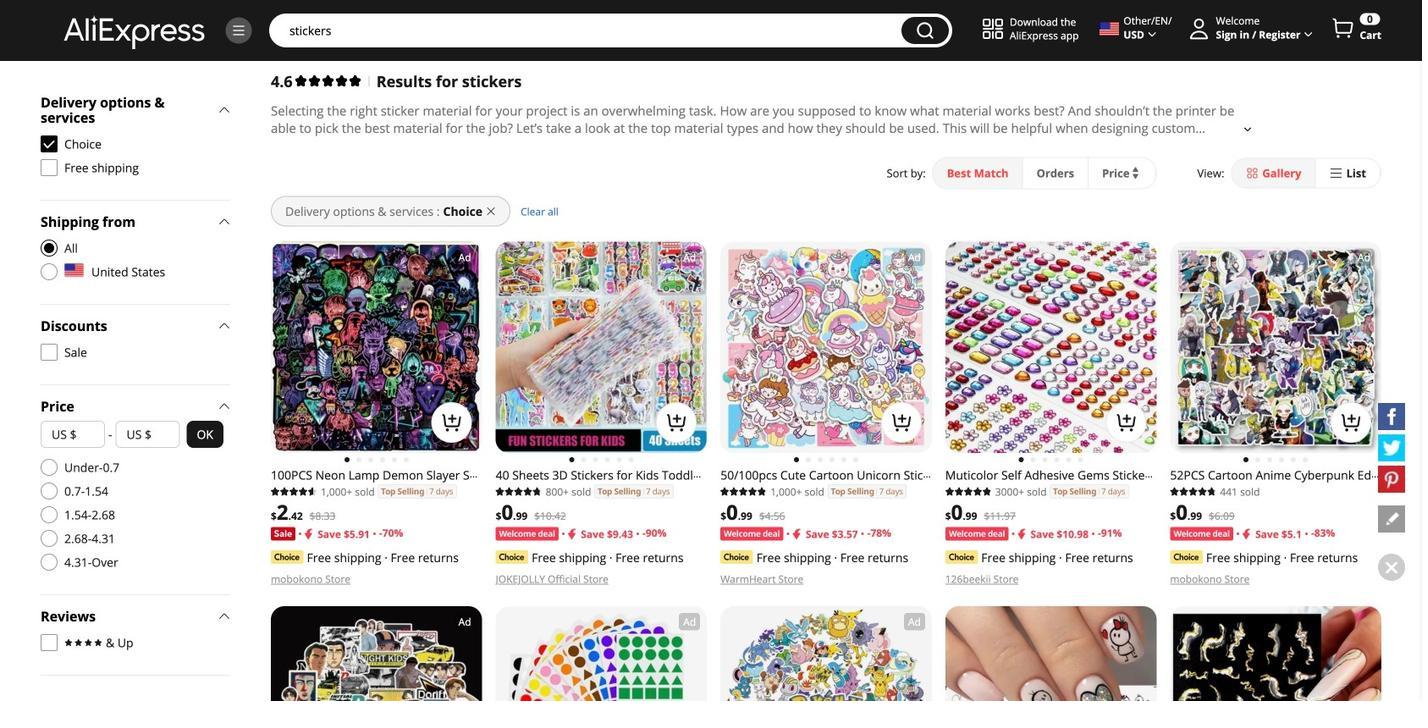 Task type: vqa. For each thing, say whether or not it's contained in the screenshot.
/ to the right
no



Task type: locate. For each thing, give the bounding box(es) containing it.
1 11l24uk image from the top
[[41, 263, 58, 280]]

5 11l24uk image from the top
[[41, 554, 58, 571]]

2 4ftxrwp image from the top
[[41, 344, 58, 361]]

2 11l24uk image from the top
[[41, 459, 58, 476]]

4 11l24uk image from the top
[[41, 530, 58, 547]]

52pcs cartoon anime cyberpunk edgerunners stickers for suitcase skateboard guitar laptop decor waterproof sticker kids toys image
[[1170, 242, 1382, 453]]

0 vertical spatial 4ftxrwp image
[[41, 159, 58, 176]]

50/100pcs cute cartoon unicorn stickers for laptop luggage phone car scooter funny vinyl decal for kids girl children gift image
[[721, 242, 932, 453]]

11l24uk image
[[41, 263, 58, 280], [41, 459, 58, 476], [41, 483, 58, 500], [41, 530, 58, 547], [41, 554, 58, 571]]

4ftxrwp image
[[41, 159, 58, 176], [41, 344, 58, 361]]

None button
[[902, 17, 949, 44]]

1 vertical spatial 4ftxrwp image
[[41, 344, 58, 361]]



Task type: describe. For each thing, give the bounding box(es) containing it.
100pcs neon lamp demon slayer several mix anime stickers decorative stickers for children's toys gift image
[[271, 242, 482, 453]]

love heart valentine nail art sticker cartoon cute couple lover water transfer nail sliders decal diy manicure decoration nffb image
[[946, 606, 1157, 701]]

50/100pcs kawaii pikachu anime pokemon stickers for laptop suitcase skateboard guitar phone cartoon sticker kid gift toys image
[[721, 606, 932, 701]]

human hair lace front wig text field
[[281, 22, 893, 39]]

1 4ftxrwp image from the top
[[41, 159, 58, 176]]

1sqid_b image
[[231, 23, 246, 38]]

40 sheets 3d stickers for kids toddlers puffy stickers variety pack for scrapbooking bullet journal toys for children girls boy image
[[496, 242, 707, 453]]

3d nail sticker gold marble ink blooming abstract manicure stickers french line style adhesive transfer diy nail art decoration image
[[1170, 606, 1382, 701]]

50/100pcs cartoon initial d graffiti stickers car guitar motorcycle luggage suitcase diy classic toy decal sticker for kid image
[[271, 606, 482, 701]]

11l24uk image
[[41, 506, 58, 523]]

360-1080pcs colored triangles rectangular dot stickers for kids student diy jigsaw puzzle geometry stickers scrapbook labels image
[[496, 606, 707, 701]]

muticolor self adhesive gems stickers for crafts bling rhinestones assorted shapes jewels rhinestones stickers girls kids gifts image
[[946, 242, 1157, 453]]

4ftxrwp image
[[41, 634, 58, 651]]

3 11l24uk image from the top
[[41, 483, 58, 500]]



